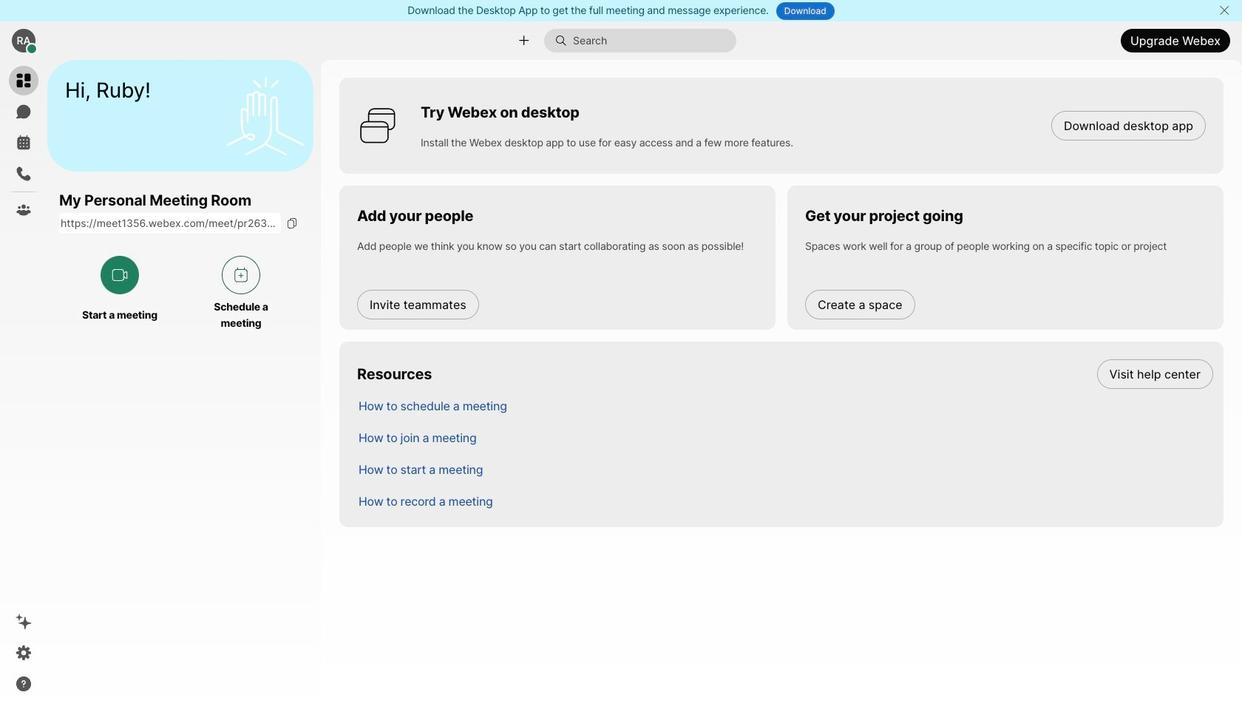 Task type: locate. For each thing, give the bounding box(es) containing it.
list item
[[347, 358, 1224, 390], [347, 390, 1224, 421], [347, 421, 1224, 453], [347, 453, 1224, 485], [347, 485, 1224, 517]]

cancel_16 image
[[1219, 4, 1230, 16]]

navigation
[[0, 60, 47, 712]]

None text field
[[59, 213, 281, 234]]

2 list item from the top
[[347, 390, 1224, 421]]



Task type: describe. For each thing, give the bounding box(es) containing it.
4 list item from the top
[[347, 453, 1224, 485]]

1 list item from the top
[[347, 358, 1224, 390]]

webex tab list
[[9, 66, 38, 225]]

3 list item from the top
[[347, 421, 1224, 453]]

5 list item from the top
[[347, 485, 1224, 517]]

two hands high fiving image
[[221, 71, 310, 160]]



Task type: vqa. For each thing, say whether or not it's contained in the screenshot.
"Meetings" image
no



